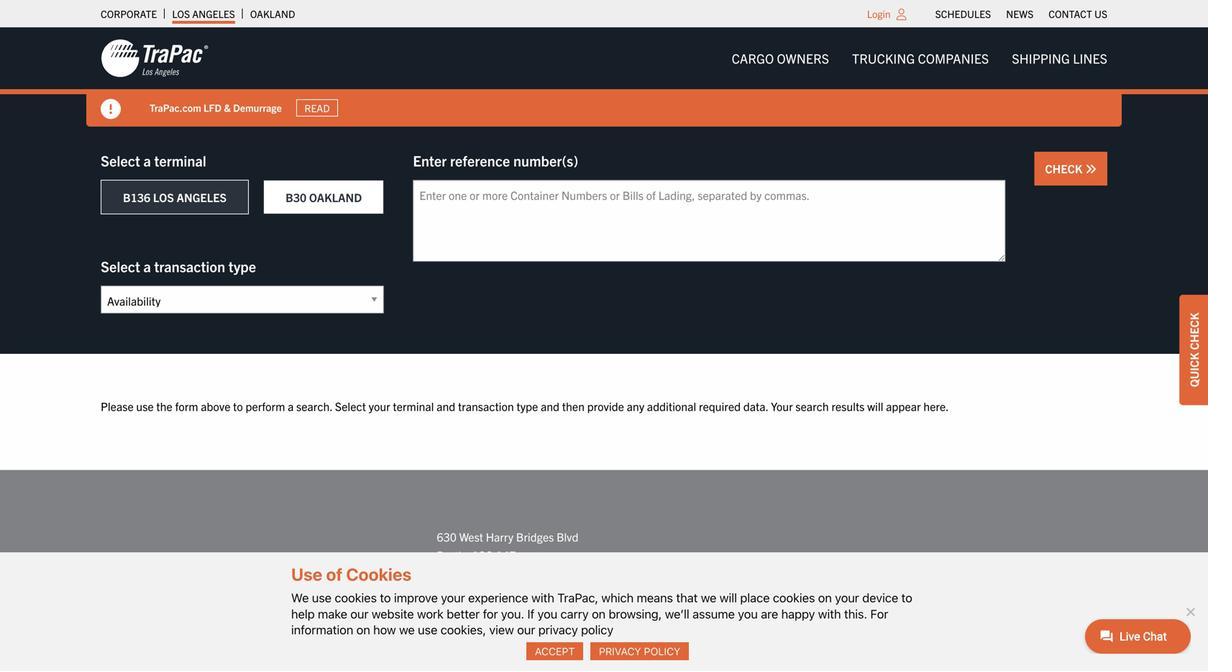Task type: locate. For each thing, give the bounding box(es) containing it.
0 horizontal spatial transaction
[[154, 257, 225, 275]]

0 horizontal spatial to
[[233, 399, 243, 413]]

1 vertical spatial we
[[399, 623, 415, 637]]

1 horizontal spatial our
[[517, 623, 536, 637]]

angeles
[[192, 7, 235, 20], [177, 190, 227, 204], [310, 576, 360, 590]]

1 horizontal spatial with
[[819, 607, 841, 621]]

accept link
[[527, 642, 584, 660]]

select down the b136
[[101, 257, 140, 275]]

we up assume
[[701, 591, 717, 605]]

port
[[437, 622, 458, 636]]

footer containing 630 west harry bridges blvd
[[0, 470, 1209, 671]]

for
[[483, 607, 498, 621]]

select a terminal
[[101, 151, 206, 169]]

0 vertical spatial use
[[136, 399, 154, 413]]

los inside 'link'
[[172, 7, 190, 20]]

0 horizontal spatial check
[[1046, 161, 1086, 176]]

help
[[291, 607, 315, 621]]

read link
[[296, 99, 338, 117]]

west
[[459, 530, 483, 544]]

banner
[[0, 27, 1209, 127]]

a down the b136
[[144, 257, 151, 275]]

our
[[351, 607, 369, 621], [517, 623, 536, 637]]

los angeles
[[172, 7, 235, 20], [286, 576, 360, 590]]

on up the policy
[[592, 607, 606, 621]]

we down website
[[399, 623, 415, 637]]

angeles inside footer
[[310, 576, 360, 590]]

0 vertical spatial angeles
[[192, 7, 235, 20]]

2 vertical spatial angeles
[[310, 576, 360, 590]]

0 horizontal spatial los angeles
[[172, 7, 235, 20]]

los angeles up los angeles image
[[172, 7, 235, 20]]

angeles down select a terminal on the left top
[[177, 190, 227, 204]]

harry
[[486, 530, 514, 544]]

privacy policy link
[[591, 642, 689, 660]]

you right if
[[538, 607, 558, 621]]

use left the
[[136, 399, 154, 413]]

your up better on the bottom of page
[[441, 591, 465, 605]]

privacy
[[599, 645, 641, 657]]

1 vertical spatial a
[[144, 257, 151, 275]]

1 horizontal spatial type
[[517, 399, 538, 413]]

2 horizontal spatial to
[[902, 591, 913, 605]]

cookies
[[346, 564, 412, 585]]

menu bar up shipping on the top
[[928, 4, 1116, 24]]

los right the b136
[[153, 190, 174, 204]]

your up this.
[[835, 591, 860, 605]]

angeles up make
[[310, 576, 360, 590]]

oakland right los angeles 'link'
[[250, 7, 295, 20]]

use down "work"
[[418, 623, 438, 637]]

0 vertical spatial our
[[351, 607, 369, 621]]

a up the b136
[[144, 151, 151, 169]]

firms
[[437, 603, 465, 618]]

1 horizontal spatial will
[[868, 399, 884, 413]]

for
[[871, 607, 889, 621]]

2 horizontal spatial use
[[418, 623, 438, 637]]

will right results
[[868, 399, 884, 413]]

2 horizontal spatial on
[[819, 591, 832, 605]]

will up assume
[[720, 591, 737, 605]]

0 vertical spatial los
[[172, 7, 190, 20]]

los angeles image
[[101, 38, 209, 78]]

0 horizontal spatial oakland
[[250, 7, 295, 20]]

menu bar containing schedules
[[928, 4, 1116, 24]]

cookies up make
[[335, 591, 377, 605]]

0 vertical spatial will
[[868, 399, 884, 413]]

with left this.
[[819, 607, 841, 621]]

1 horizontal spatial check
[[1187, 313, 1201, 350]]

if
[[528, 607, 535, 621]]

2 vertical spatial los
[[286, 576, 307, 590]]

we
[[291, 591, 309, 605]]

0 horizontal spatial and
[[437, 399, 456, 413]]

menu bar inside banner
[[721, 44, 1119, 73]]

1 vertical spatial select
[[101, 257, 140, 275]]

form
[[175, 399, 198, 413]]

0 horizontal spatial type
[[229, 257, 256, 275]]

1 vertical spatial los angeles
[[286, 576, 360, 590]]

1 vertical spatial code:
[[460, 622, 488, 636]]

results
[[832, 399, 865, 413]]

perform
[[246, 399, 285, 413]]

on
[[819, 591, 832, 605], [592, 607, 606, 621], [357, 623, 370, 637]]

los angeles link
[[172, 4, 235, 24]]

here.
[[924, 399, 949, 413]]

login link
[[867, 7, 891, 20]]

1 horizontal spatial use
[[312, 591, 332, 605]]

angeles left oakland link on the left of page
[[192, 7, 235, 20]]

1 vertical spatial transaction
[[458, 399, 514, 413]]

code:
[[468, 603, 495, 618], [460, 622, 488, 636]]

experience
[[468, 591, 529, 605]]

0 vertical spatial on
[[819, 591, 832, 605]]

on left how
[[357, 623, 370, 637]]

1 vertical spatial will
[[720, 591, 737, 605]]

select
[[101, 151, 140, 169], [101, 257, 140, 275], [335, 399, 366, 413]]

your
[[369, 399, 390, 413], [441, 591, 465, 605], [835, 591, 860, 605]]

1 cookies from the left
[[335, 591, 377, 605]]

1 vertical spatial with
[[819, 607, 841, 621]]

angeles inside 'link'
[[192, 7, 235, 20]]

menu bar containing cargo owners
[[721, 44, 1119, 73]]

los up los angeles image
[[172, 7, 190, 20]]

select up the b136
[[101, 151, 140, 169]]

los up we
[[286, 576, 307, 590]]

1 vertical spatial oakland
[[309, 190, 362, 204]]

1 vertical spatial check
[[1187, 313, 1201, 350]]

trapac.com lfd & demurrage
[[150, 101, 282, 114]]

above
[[201, 399, 231, 413]]

1 vertical spatial terminal
[[393, 399, 434, 413]]

will
[[868, 399, 884, 413], [720, 591, 737, 605]]

device
[[863, 591, 899, 605]]

place
[[741, 591, 770, 605]]

menu bar down light icon
[[721, 44, 1119, 73]]

this.
[[845, 607, 868, 621]]

1 you from the left
[[538, 607, 558, 621]]

select for select a terminal
[[101, 151, 140, 169]]

0 vertical spatial check
[[1046, 161, 1086, 176]]

0 horizontal spatial you
[[538, 607, 558, 621]]

to up website
[[380, 591, 391, 605]]

a left search.
[[288, 399, 294, 413]]

1 horizontal spatial you
[[738, 607, 758, 621]]

0 vertical spatial terminal
[[154, 151, 206, 169]]

1 and from the left
[[437, 399, 456, 413]]

0 horizontal spatial cookies
[[335, 591, 377, 605]]

better
[[447, 607, 480, 621]]

cookies up happy
[[773, 591, 815, 605]]

are
[[761, 607, 779, 621]]

0 horizontal spatial your
[[369, 399, 390, 413]]

bridges
[[516, 530, 554, 544]]

how
[[373, 623, 396, 637]]

1 horizontal spatial terminal
[[393, 399, 434, 413]]

0 vertical spatial we
[[701, 591, 717, 605]]

select a transaction type
[[101, 257, 256, 275]]

y258
[[498, 603, 524, 618]]

b30
[[286, 190, 307, 204]]

and
[[437, 399, 456, 413], [541, 399, 560, 413]]

1 vertical spatial angeles
[[177, 190, 227, 204]]

0 vertical spatial select
[[101, 151, 140, 169]]

2 vertical spatial a
[[288, 399, 294, 413]]

1 vertical spatial use
[[312, 591, 332, 605]]

our down if
[[517, 623, 536, 637]]

solid image
[[101, 99, 121, 119]]

&
[[224, 101, 231, 114]]

contact
[[1049, 7, 1093, 20]]

1 horizontal spatial cookies
[[773, 591, 815, 605]]

1 vertical spatial menu bar
[[721, 44, 1119, 73]]

0 vertical spatial a
[[144, 151, 151, 169]]

0 horizontal spatial will
[[720, 591, 737, 605]]

a
[[144, 151, 151, 169], [144, 257, 151, 275], [288, 399, 294, 413]]

please use the form above to perform a search. select your terminal and transaction type and then provide any additional required data. your search results will appear here.
[[101, 399, 949, 413]]

1 horizontal spatial on
[[592, 607, 606, 621]]

search
[[796, 399, 829, 413]]

to right device
[[902, 591, 913, 605]]

1 horizontal spatial we
[[701, 591, 717, 605]]

2 you from the left
[[738, 607, 758, 621]]

blvd
[[557, 530, 579, 544]]

code: up cookies,
[[468, 603, 495, 618]]

with up if
[[532, 591, 555, 605]]

on left device
[[819, 591, 832, 605]]

2 vertical spatial use
[[418, 623, 438, 637]]

our right make
[[351, 607, 369, 621]]

you down place
[[738, 607, 758, 621]]

you
[[538, 607, 558, 621], [738, 607, 758, 621]]

0 vertical spatial transaction
[[154, 257, 225, 275]]

0 horizontal spatial our
[[351, 607, 369, 621]]

136-
[[473, 548, 496, 562]]

oakland right b30
[[309, 190, 362, 204]]

menu bar
[[928, 4, 1116, 24], [721, 44, 1119, 73]]

check
[[1046, 161, 1086, 176], [1187, 313, 1201, 350]]

0 vertical spatial menu bar
[[928, 4, 1116, 24]]

lines
[[1073, 50, 1108, 66]]

0 horizontal spatial we
[[399, 623, 415, 637]]

oakland
[[250, 7, 295, 20], [309, 190, 362, 204]]

trapac.com
[[150, 101, 201, 114]]

transaction
[[154, 257, 225, 275], [458, 399, 514, 413]]

to right above
[[233, 399, 243, 413]]

use up make
[[312, 591, 332, 605]]

footer
[[0, 470, 1209, 671]]

0 horizontal spatial on
[[357, 623, 370, 637]]

will inside use of cookies we use cookies to improve your experience with trapac, which means that we will place cookies on your device to help make our website work better for you. if you carry on browsing, we'll assume you are happy with this. for information on how we use cookies, view our privacy policy
[[720, 591, 737, 605]]

0 horizontal spatial terminal
[[154, 151, 206, 169]]

code: down better on the bottom of page
[[460, 622, 488, 636]]

owners
[[777, 50, 830, 66]]

shipping
[[1012, 50, 1070, 66]]

with
[[532, 591, 555, 605], [819, 607, 841, 621]]

to
[[233, 399, 243, 413], [380, 591, 391, 605], [902, 591, 913, 605]]

we
[[701, 591, 717, 605], [399, 623, 415, 637]]

los angeles up we
[[286, 576, 360, 590]]

trucking companies
[[853, 50, 989, 66]]

0 vertical spatial with
[[532, 591, 555, 605]]

work
[[417, 607, 444, 621]]

your right search.
[[369, 399, 390, 413]]

los inside footer
[[286, 576, 307, 590]]

2 cookies from the left
[[773, 591, 815, 605]]

1 horizontal spatial and
[[541, 399, 560, 413]]

then
[[562, 399, 585, 413]]

schedules
[[936, 7, 992, 20]]

select right search.
[[335, 399, 366, 413]]



Task type: vqa. For each thing, say whether or not it's contained in the screenshot.
Missed
no



Task type: describe. For each thing, give the bounding box(es) containing it.
cargo owners link
[[721, 44, 841, 73]]

1 vertical spatial los
[[153, 190, 174, 204]]

630
[[437, 530, 457, 544]]

data.
[[744, 399, 769, 413]]

additional
[[647, 399, 697, 413]]

1 horizontal spatial transaction
[[458, 399, 514, 413]]

2 horizontal spatial your
[[835, 591, 860, 605]]

0 vertical spatial type
[[229, 257, 256, 275]]

make
[[318, 607, 347, 621]]

carry
[[561, 607, 589, 621]]

1 horizontal spatial oakland
[[309, 190, 362, 204]]

2 vertical spatial select
[[335, 399, 366, 413]]

berths
[[437, 548, 470, 562]]

we'll
[[665, 607, 690, 621]]

enter reference number(s)
[[413, 151, 579, 169]]

of
[[326, 564, 343, 585]]

contact us
[[1049, 7, 1108, 20]]

policy
[[644, 645, 681, 657]]

2 vertical spatial on
[[357, 623, 370, 637]]

companies
[[918, 50, 989, 66]]

630 west harry bridges blvd berths 136-147
[[437, 530, 579, 562]]

us
[[1095, 7, 1108, 20]]

login
[[867, 7, 891, 20]]

0 vertical spatial oakland
[[250, 7, 295, 20]]

privacy policy
[[599, 645, 681, 657]]

select for select a transaction type
[[101, 257, 140, 275]]

assume
[[693, 607, 735, 621]]

a for terminal
[[144, 151, 151, 169]]

quick check
[[1187, 313, 1201, 387]]

0 horizontal spatial use
[[136, 399, 154, 413]]

1 vertical spatial on
[[592, 607, 606, 621]]

news link
[[1007, 4, 1034, 24]]

the
[[156, 399, 172, 413]]

banner containing cargo owners
[[0, 27, 1209, 127]]

news
[[1007, 7, 1034, 20]]

read
[[305, 101, 330, 114]]

shipping lines
[[1012, 50, 1108, 66]]

provide
[[587, 399, 624, 413]]

light image
[[897, 9, 907, 20]]

your
[[771, 399, 793, 413]]

accept
[[535, 645, 575, 657]]

trucking companies link
[[841, 44, 1001, 73]]

view
[[489, 623, 514, 637]]

no image
[[1183, 605, 1198, 619]]

number(s)
[[514, 151, 579, 169]]

oakland link
[[250, 4, 295, 24]]

b136 los angeles
[[123, 190, 227, 204]]

b136
[[123, 190, 151, 204]]

cargo
[[732, 50, 774, 66]]

cargo owners
[[732, 50, 830, 66]]

quick
[[1187, 353, 1201, 387]]

browsing,
[[609, 607, 662, 621]]

improve
[[394, 591, 438, 605]]

search.
[[296, 399, 333, 413]]

use
[[291, 564, 323, 585]]

shipping lines link
[[1001, 44, 1119, 73]]

that
[[677, 591, 698, 605]]

trucking
[[853, 50, 915, 66]]

use of cookies we use cookies to improve your experience with trapac, which means that we will place cookies on your device to help make our website work better for you. if you carry on browsing, we'll assume you are happy with this. for information on how we use cookies, view our privacy policy
[[291, 564, 913, 637]]

any
[[627, 399, 645, 413]]

0 vertical spatial los angeles
[[172, 7, 235, 20]]

enter
[[413, 151, 447, 169]]

reference
[[450, 151, 510, 169]]

0 horizontal spatial with
[[532, 591, 555, 605]]

cookies,
[[441, 623, 486, 637]]

information
[[291, 623, 354, 637]]

corporate link
[[101, 4, 157, 24]]

happy
[[782, 607, 815, 621]]

quick check link
[[1180, 295, 1209, 405]]

privacy
[[539, 623, 578, 637]]

2 and from the left
[[541, 399, 560, 413]]

demurrage
[[233, 101, 282, 114]]

contact us link
[[1049, 4, 1108, 24]]

1 horizontal spatial to
[[380, 591, 391, 605]]

check button
[[1035, 152, 1108, 186]]

1 horizontal spatial los angeles
[[286, 576, 360, 590]]

1 vertical spatial our
[[517, 623, 536, 637]]

please
[[101, 399, 134, 413]]

2704
[[490, 622, 517, 636]]

trapac,
[[558, 591, 599, 605]]

appear
[[886, 399, 921, 413]]

means
[[637, 591, 673, 605]]

1 vertical spatial type
[[517, 399, 538, 413]]

b30 oakland
[[286, 190, 362, 204]]

website
[[372, 607, 414, 621]]

required
[[699, 399, 741, 413]]

Enter reference number(s) text field
[[413, 180, 1006, 262]]

check inside 'button'
[[1046, 161, 1086, 176]]

0 vertical spatial code:
[[468, 603, 495, 618]]

1 horizontal spatial your
[[441, 591, 465, 605]]

you.
[[501, 607, 525, 621]]

solid image
[[1086, 163, 1097, 175]]

policy
[[581, 623, 614, 637]]

a for transaction
[[144, 257, 151, 275]]



